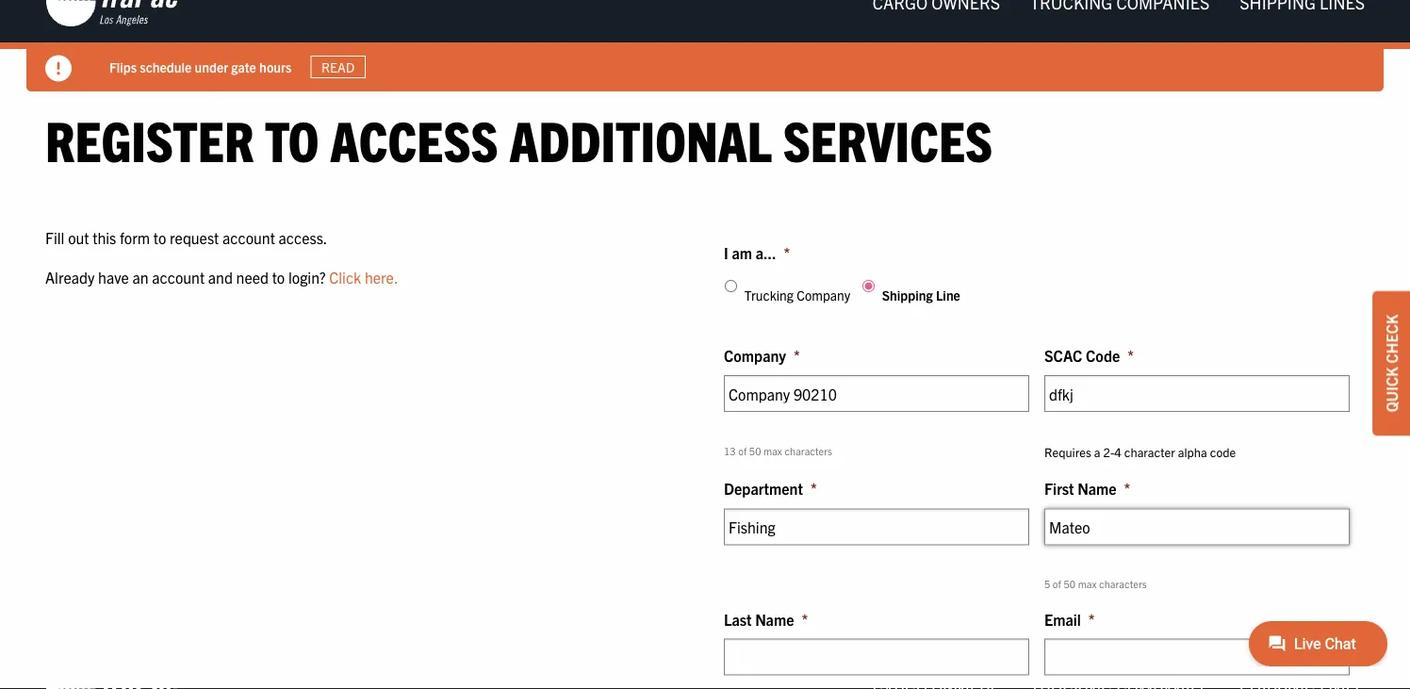 Task type: describe. For each thing, give the bounding box(es) containing it.
read
[[321, 58, 355, 75]]

flips schedule under gate hours
[[109, 58, 292, 75]]

this
[[93, 228, 116, 247]]

shipping
[[882, 286, 933, 303]]

* right department
[[811, 479, 817, 498]]

a
[[1095, 444, 1101, 460]]

50 for company
[[749, 444, 761, 457]]

menu bar inside banner
[[858, 0, 1380, 21]]

am
[[732, 243, 752, 262]]

scac code *
[[1045, 346, 1134, 365]]

trucking company
[[745, 286, 851, 303]]

a...
[[756, 243, 776, 262]]

4
[[1115, 444, 1122, 460]]

need
[[236, 267, 269, 286]]

solid image
[[45, 55, 72, 82]]

services
[[783, 104, 993, 173]]

hours
[[259, 58, 292, 75]]

company *
[[724, 346, 800, 365]]

character
[[1125, 444, 1176, 460]]

1 vertical spatial to
[[153, 228, 166, 247]]

name for first name
[[1078, 479, 1117, 498]]

first name *
[[1045, 479, 1131, 498]]

code
[[1086, 346, 1120, 365]]

first
[[1045, 479, 1075, 498]]

Shipping Line radio
[[863, 280, 875, 292]]

register to access additional services
[[45, 104, 993, 173]]

already have an account and need to login? click here.
[[45, 267, 398, 286]]

trucking
[[745, 286, 794, 303]]

i
[[724, 243, 729, 262]]

access.
[[279, 228, 328, 247]]

email *
[[1045, 609, 1095, 628]]

scac
[[1045, 346, 1083, 365]]

gate
[[231, 58, 256, 75]]

last
[[724, 609, 752, 628]]

2 vertical spatial to
[[272, 267, 285, 286]]

form
[[120, 228, 150, 247]]

* right email
[[1089, 609, 1095, 628]]

0 vertical spatial account
[[223, 228, 275, 247]]

of for first name
[[1053, 577, 1062, 590]]

* down requires a 2-4 character alpha code
[[1124, 479, 1131, 498]]

check
[[1382, 315, 1401, 364]]

0 horizontal spatial company
[[724, 346, 786, 365]]

out
[[68, 228, 89, 247]]

name for last name
[[755, 609, 794, 628]]

shipping line
[[882, 286, 961, 303]]

requires
[[1045, 444, 1092, 460]]

13 of 50 max characters
[[724, 444, 833, 457]]

characters for name
[[1100, 577, 1147, 590]]

characters for *
[[785, 444, 833, 457]]

email
[[1045, 609, 1081, 628]]

already
[[45, 267, 95, 286]]



Task type: vqa. For each thing, say whether or not it's contained in the screenshot.
a...
yes



Task type: locate. For each thing, give the bounding box(es) containing it.
None text field
[[724, 508, 1030, 545], [1045, 508, 1350, 545], [1045, 639, 1350, 676], [724, 508, 1030, 545], [1045, 508, 1350, 545], [1045, 639, 1350, 676]]

access
[[330, 104, 499, 173]]

request
[[170, 228, 219, 247]]

* right last
[[802, 609, 808, 628]]

0 vertical spatial 50
[[749, 444, 761, 457]]

0 horizontal spatial 50
[[749, 444, 761, 457]]

under
[[195, 58, 228, 75]]

0 horizontal spatial max
[[764, 444, 783, 457]]

read link
[[311, 55, 366, 78]]

to right need
[[272, 267, 285, 286]]

*
[[784, 243, 790, 262], [794, 346, 800, 365], [1128, 346, 1134, 365], [811, 479, 817, 498], [1124, 479, 1131, 498], [802, 609, 808, 628], [1089, 609, 1095, 628]]

fill
[[45, 228, 65, 247]]

company
[[797, 286, 851, 303], [724, 346, 786, 365]]

1 horizontal spatial 50
[[1064, 577, 1076, 590]]

0 horizontal spatial name
[[755, 609, 794, 628]]

None text field
[[724, 375, 1030, 412], [1045, 375, 1350, 412], [724, 639, 1030, 676], [724, 375, 1030, 412], [1045, 375, 1350, 412], [724, 639, 1030, 676]]

max up email *
[[1078, 577, 1097, 590]]

register
[[45, 104, 254, 173]]

0 vertical spatial of
[[738, 444, 747, 457]]

50 right the 13
[[749, 444, 761, 457]]

alpha
[[1178, 444, 1208, 460]]

name down 'a' in the right bottom of the page
[[1078, 479, 1117, 498]]

1 horizontal spatial account
[[223, 228, 275, 247]]

flips
[[109, 58, 137, 75]]

requires a 2-4 character alpha code
[[1045, 444, 1236, 460]]

last name *
[[724, 609, 808, 628]]

0 vertical spatial to
[[265, 104, 319, 173]]

shipping lines menu item
[[1225, 0, 1380, 21]]

have
[[98, 267, 129, 286]]

department
[[724, 479, 803, 498]]

5
[[1045, 577, 1051, 590]]

0 vertical spatial characters
[[785, 444, 833, 457]]

register to access additional services main content
[[26, 104, 1384, 689]]

max for first
[[1078, 577, 1097, 590]]

0 horizontal spatial of
[[738, 444, 747, 457]]

name
[[1078, 479, 1117, 498], [755, 609, 794, 628]]

los angeles image
[[45, 0, 187, 28]]

company left shipping line 'option'
[[797, 286, 851, 303]]

quick
[[1382, 367, 1401, 412]]

banner
[[0, 0, 1411, 91]]

of right 5
[[1053, 577, 1062, 590]]

0 vertical spatial name
[[1078, 479, 1117, 498]]

line
[[936, 286, 961, 303]]

to down hours at the top left of the page
[[265, 104, 319, 173]]

name right last
[[755, 609, 794, 628]]

0 horizontal spatial characters
[[785, 444, 833, 457]]

company down trucking
[[724, 346, 786, 365]]

1 vertical spatial account
[[152, 267, 205, 286]]

50
[[749, 444, 761, 457], [1064, 577, 1076, 590]]

trucking companies menu item
[[1016, 0, 1225, 21]]

1 vertical spatial 50
[[1064, 577, 1076, 590]]

fill out this form to request account access.
[[45, 228, 328, 247]]

characters
[[785, 444, 833, 457], [1100, 577, 1147, 590]]

1 vertical spatial company
[[724, 346, 786, 365]]

of for company
[[738, 444, 747, 457]]

0 vertical spatial max
[[764, 444, 783, 457]]

50 right 5
[[1064, 577, 1076, 590]]

13
[[724, 444, 736, 457]]

click here. link
[[329, 267, 398, 286]]

department *
[[724, 479, 817, 498]]

login?
[[288, 267, 326, 286]]

1 vertical spatial of
[[1053, 577, 1062, 590]]

2-
[[1104, 444, 1115, 460]]

to right form
[[153, 228, 166, 247]]

1 horizontal spatial of
[[1053, 577, 1062, 590]]

5 of 50 max characters
[[1045, 577, 1147, 590]]

to
[[265, 104, 319, 173], [153, 228, 166, 247], [272, 267, 285, 286]]

of
[[738, 444, 747, 457], [1053, 577, 1062, 590]]

cargo owners menu item
[[858, 0, 1016, 21]]

click
[[329, 267, 361, 286]]

0 vertical spatial company
[[797, 286, 851, 303]]

of right the 13
[[738, 444, 747, 457]]

quick check link
[[1373, 291, 1411, 436]]

1 horizontal spatial name
[[1078, 479, 1117, 498]]

1 vertical spatial characters
[[1100, 577, 1147, 590]]

* right code
[[1128, 346, 1134, 365]]

1 vertical spatial name
[[755, 609, 794, 628]]

additional
[[510, 104, 772, 173]]

1 vertical spatial max
[[1078, 577, 1097, 590]]

and
[[208, 267, 233, 286]]

characters up department *
[[785, 444, 833, 457]]

1 horizontal spatial characters
[[1100, 577, 1147, 590]]

max
[[764, 444, 783, 457], [1078, 577, 1097, 590]]

max up department *
[[764, 444, 783, 457]]

50 for first
[[1064, 577, 1076, 590]]

characters right 5
[[1100, 577, 1147, 590]]

code
[[1210, 444, 1236, 460]]

account right 'an'
[[152, 267, 205, 286]]

here.
[[365, 267, 398, 286]]

account up need
[[223, 228, 275, 247]]

an
[[132, 267, 149, 286]]

1 horizontal spatial max
[[1078, 577, 1097, 590]]

banner containing flips schedule under gate hours
[[0, 0, 1411, 91]]

menu bar
[[858, 0, 1380, 21]]

max for company
[[764, 444, 783, 457]]

* right a...
[[784, 243, 790, 262]]

Trucking Company radio
[[725, 280, 737, 292]]

1 horizontal spatial company
[[797, 286, 851, 303]]

i am a... *
[[724, 243, 790, 262]]

schedule
[[140, 58, 192, 75]]

0 horizontal spatial account
[[152, 267, 205, 286]]

* down trucking company at the right top of the page
[[794, 346, 800, 365]]

account
[[223, 228, 275, 247], [152, 267, 205, 286]]

quick check
[[1382, 315, 1401, 412]]



